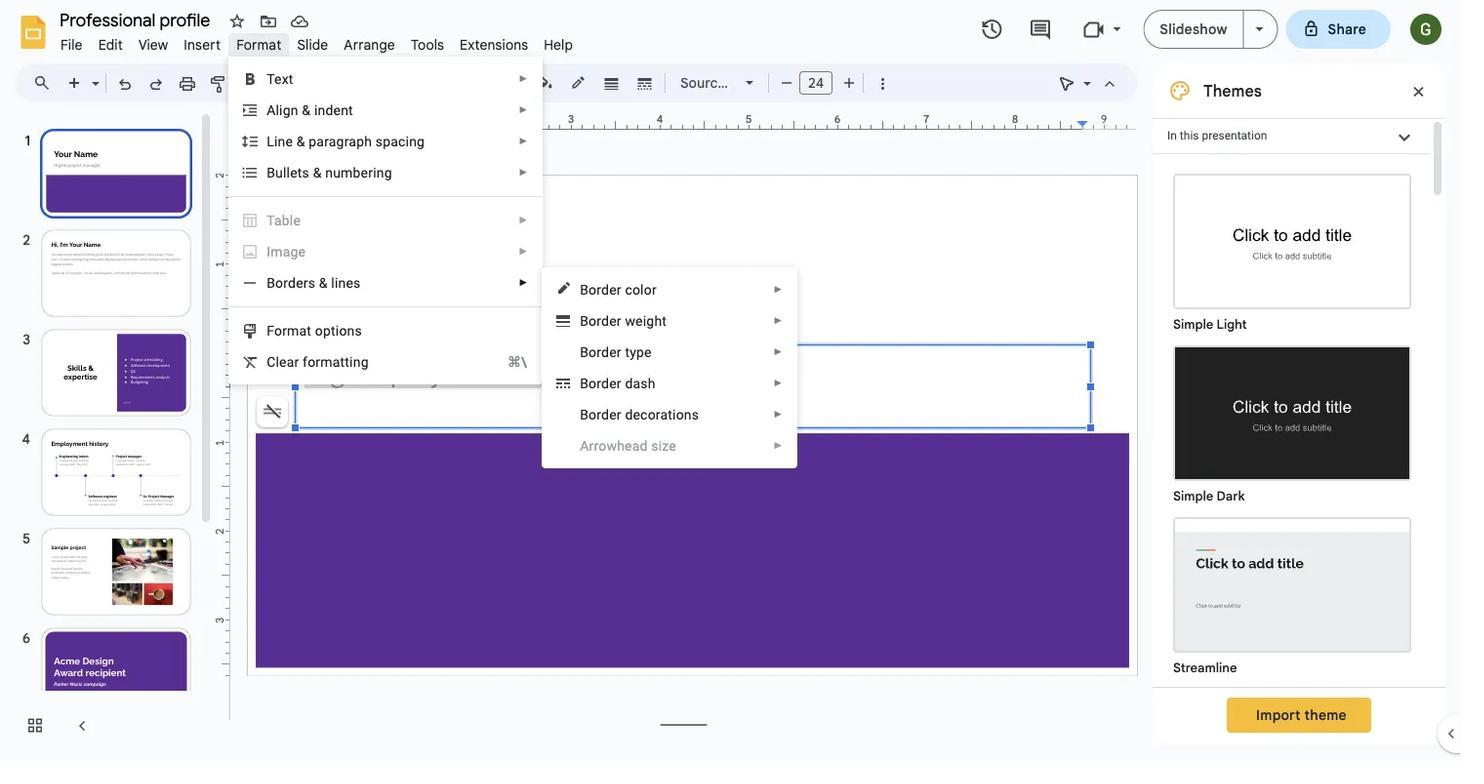 Task type: locate. For each thing, give the bounding box(es) containing it.
0 horizontal spatial menu item
[[230, 236, 542, 268]]

menu item containing arrow
[[543, 431, 797, 462]]

► for bullets & numbering t element
[[519, 167, 528, 178]]

& right ine
[[297, 133, 305, 149]]

menu item down the decorations
[[543, 431, 797, 462]]

option
[[257, 396, 288, 428]]

Menus field
[[24, 69, 67, 97]]

eight
[[636, 313, 667, 329]]

► inside 'table' menu item
[[519, 215, 528, 226]]

edit menu item
[[90, 33, 131, 56]]

1 simple from the top
[[1174, 317, 1214, 332]]

simple left dark
[[1174, 489, 1214, 504]]

bulle t s & numbering
[[267, 165, 392, 181]]

t
[[298, 165, 302, 181], [625, 344, 630, 360]]

0 vertical spatial format
[[236, 36, 282, 53]]

simple
[[1174, 317, 1214, 332], [1174, 489, 1214, 504]]

border left 'c'
[[580, 282, 622, 298]]

menu
[[229, 57, 543, 385], [542, 268, 798, 469]]

theme
[[1305, 707, 1347, 724]]

menu bar inside menu bar 'banner'
[[53, 25, 581, 58]]

dash
[[625, 375, 656, 391]]

► for table 2 element
[[519, 215, 528, 226]]

► for border color c 'element'
[[773, 284, 783, 295]]

& left lines
[[319, 275, 328, 291]]

themes application
[[0, 0, 1462, 762]]

format
[[236, 36, 282, 53], [267, 323, 312, 339]]

1 vertical spatial simple
[[1174, 489, 1214, 504]]

themes section
[[1153, 63, 1446, 762]]

borders & lines
[[267, 275, 361, 291]]

format inside menu item
[[236, 36, 282, 53]]

menu bar
[[53, 25, 581, 58]]

right margin image
[[1077, 114, 1137, 129]]

main toolbar
[[58, 68, 898, 100]]

view menu item
[[131, 33, 176, 56]]

c
[[625, 282, 633, 298]]

0 vertical spatial menu item
[[230, 236, 542, 268]]

formatting
[[303, 354, 369, 370]]

ead
[[625, 438, 648, 454]]

bullets & numbering t element
[[267, 165, 398, 181]]

⌘backslash element
[[484, 352, 527, 372]]

2 simple from the top
[[1174, 489, 1214, 504]]

border dash option
[[634, 69, 657, 97]]

sans
[[729, 74, 760, 91]]

border up d
[[580, 344, 622, 360]]

in this presentation tab
[[1153, 118, 1430, 154]]

age
[[283, 244, 306, 260]]

file
[[61, 36, 83, 53]]

pro
[[763, 74, 785, 91]]

view
[[139, 36, 168, 53]]

border weight w element
[[580, 313, 673, 329]]

simple inside simple light radio
[[1174, 317, 1214, 332]]

&
[[302, 102, 311, 118], [297, 133, 305, 149], [313, 165, 322, 181], [319, 275, 328, 291]]

presentation options image
[[1256, 27, 1264, 31]]

file menu item
[[53, 33, 90, 56]]

1 vertical spatial menu item
[[543, 431, 797, 462]]

2 vertical spatial border
[[580, 344, 622, 360]]

paragraph
[[309, 133, 372, 149]]

slide
[[297, 36, 328, 53]]

simple for simple dark
[[1174, 489, 1214, 504]]

l
[[267, 133, 274, 149]]

table 2 element
[[267, 212, 307, 228]]

i
[[267, 244, 271, 260]]

tools menu item
[[403, 33, 452, 56]]

insert
[[184, 36, 221, 53]]

streamline
[[1174, 660, 1237, 676]]

menu item for bulle t s & numbering
[[230, 236, 542, 268]]

simple left light
[[1174, 317, 1214, 332]]

option group
[[1153, 154, 1430, 762]]

in this presentation
[[1168, 129, 1268, 143]]

format down star checkbox
[[236, 36, 282, 53]]

d
[[601, 375, 609, 391]]

t for s
[[298, 165, 302, 181]]

import
[[1257, 707, 1301, 724]]

line & paragraph spacing l element
[[267, 133, 431, 149]]

help
[[544, 36, 573, 53]]

0 horizontal spatial t
[[298, 165, 302, 181]]

l ine & paragraph spacing
[[267, 133, 425, 149]]

bor d er dash
[[580, 375, 656, 391]]

0 vertical spatial border
[[580, 282, 622, 298]]

import theme
[[1257, 707, 1347, 724]]

border left w
[[580, 313, 622, 329]]

navigation
[[0, 110, 215, 762]]

border decorations o element
[[580, 407, 705, 423]]

lign
[[276, 102, 298, 118]]

fill color: transparent image
[[535, 69, 557, 95]]

0 vertical spatial t
[[298, 165, 302, 181]]

► for borders & lines q element
[[519, 277, 528, 288]]

format options \ element
[[267, 323, 368, 339]]

2 border from the top
[[580, 313, 622, 329]]

menu bar containing file
[[53, 25, 581, 58]]

Font size text field
[[801, 71, 832, 95]]

border
[[580, 282, 622, 298], [580, 313, 622, 329], [580, 344, 622, 360]]

import theme button
[[1227, 698, 1372, 733]]

border color: transparent image
[[568, 69, 590, 95]]

1 vertical spatial format
[[267, 323, 312, 339]]

option group inside themes section
[[1153, 154, 1430, 762]]

navigation inside themes application
[[0, 110, 215, 762]]

slideshow button
[[1144, 10, 1244, 49]]

border color c element
[[580, 282, 663, 298]]

borders & lines q element
[[267, 275, 367, 291]]

& right the lign
[[302, 102, 311, 118]]

c lear formatting
[[267, 354, 369, 370]]

simple inside simple dark radio
[[1174, 489, 1214, 504]]

left margin image
[[249, 114, 310, 129]]

t for ype
[[625, 344, 630, 360]]

format for format
[[236, 36, 282, 53]]

1 vertical spatial border
[[580, 313, 622, 329]]

►
[[519, 73, 528, 84], [519, 104, 528, 116], [519, 136, 528, 147], [519, 167, 528, 178], [519, 215, 528, 226], [519, 246, 528, 257], [519, 277, 528, 288], [773, 284, 783, 295], [773, 315, 783, 327], [773, 347, 783, 358], [773, 378, 783, 389], [773, 409, 783, 420], [773, 440, 783, 452]]

simple for simple light
[[1174, 317, 1214, 332]]

menu item
[[230, 236, 542, 268], [543, 431, 797, 462]]

i m age
[[267, 244, 306, 260]]

themes
[[1204, 81, 1262, 101]]

menu item down 'table' menu item
[[230, 236, 542, 268]]

► for line & paragraph spacing l element
[[519, 136, 528, 147]]

numbering
[[325, 165, 392, 181]]

menu item containing i
[[230, 236, 542, 268]]

3 border from the top
[[580, 344, 622, 360]]

menu containing text
[[229, 57, 543, 385]]

1 horizontal spatial t
[[625, 344, 630, 360]]

1 horizontal spatial menu item
[[543, 431, 797, 462]]

► for image m element
[[519, 246, 528, 257]]

0 vertical spatial simple
[[1174, 317, 1214, 332]]

Simple Dark radio
[[1164, 336, 1421, 508]]

simple light
[[1174, 317, 1247, 332]]

align & indent a element
[[267, 102, 359, 118]]

1 border from the top
[[580, 282, 622, 298]]

format up the lear in the left of the page
[[267, 323, 312, 339]]

option group containing simple light
[[1153, 154, 1430, 762]]

lines
[[331, 275, 361, 291]]

1 vertical spatial t
[[625, 344, 630, 360]]



Task type: describe. For each thing, give the bounding box(es) containing it.
text
[[267, 71, 293, 87]]

arrange
[[344, 36, 395, 53]]

share
[[1328, 21, 1367, 38]]

olor
[[633, 282, 657, 298]]

bor
[[580, 375, 601, 391]]

lear
[[276, 354, 299, 370]]

help menu item
[[536, 33, 581, 56]]

border for border c olor
[[580, 282, 622, 298]]

arrow
[[580, 438, 617, 454]]

extensions
[[460, 36, 528, 53]]

indent
[[314, 102, 353, 118]]

in
[[1168, 129, 1177, 143]]

border dash d element
[[580, 375, 662, 391]]

table menu item
[[241, 211, 528, 230]]

share button
[[1286, 10, 1391, 49]]

bulle
[[267, 165, 298, 181]]

clear formatting c element
[[267, 354, 375, 370]]

menu item for bor d er dash
[[543, 431, 797, 462]]

dark
[[1217, 489, 1245, 504]]

w
[[625, 313, 636, 329]]

border t ype
[[580, 344, 652, 360]]

► for align & indent a element
[[519, 104, 528, 116]]

tools
[[411, 36, 444, 53]]

decorations
[[625, 407, 699, 423]]

border for border w eight
[[580, 313, 622, 329]]

ine
[[274, 133, 293, 149]]

ype
[[630, 344, 652, 360]]

image m element
[[267, 244, 312, 260]]

this
[[1180, 129, 1199, 143]]

► for border weight w element
[[773, 315, 783, 327]]

b
[[580, 407, 589, 423]]

Star checkbox
[[224, 8, 251, 35]]

o
[[589, 407, 597, 423]]

s
[[302, 165, 309, 181]]

a
[[267, 102, 276, 118]]

presentation
[[1202, 129, 1268, 143]]

slideshow
[[1160, 21, 1228, 38]]

insert menu item
[[176, 33, 229, 56]]

& right "s"
[[313, 165, 322, 181]]

Streamline radio
[[1164, 508, 1421, 680]]

Font size field
[[800, 71, 841, 100]]

m
[[271, 244, 283, 260]]

new slide with layout image
[[87, 70, 100, 77]]

simple dark
[[1174, 489, 1245, 504]]

rder
[[597, 407, 622, 423]]

spacing
[[376, 133, 425, 149]]

edit
[[98, 36, 123, 53]]

border w eight
[[580, 313, 667, 329]]

menu bar banner
[[0, 0, 1462, 762]]

format for format options
[[267, 323, 312, 339]]

options
[[315, 323, 362, 339]]

arrowhead size h element
[[580, 438, 682, 454]]

border c olor
[[580, 282, 657, 298]]

do not autofit image
[[259, 398, 286, 426]]

arrow h ead size
[[580, 438, 676, 454]]

b o rder decorations
[[580, 407, 699, 423]]

borders
[[267, 275, 315, 291]]

font list. source sans pro selected. option
[[680, 69, 785, 97]]

border type t element
[[580, 344, 658, 360]]

► for text s element
[[519, 73, 528, 84]]

menu containing border
[[542, 268, 798, 469]]

source sans pro
[[680, 74, 785, 91]]

text s element
[[267, 71, 299, 87]]

arrange menu item
[[336, 33, 403, 56]]

2
[[213, 173, 227, 179]]

⌘\
[[508, 354, 527, 370]]

border for border t ype
[[580, 344, 622, 360]]

format options
[[267, 323, 362, 339]]

source
[[680, 74, 726, 91]]

Simple Light radio
[[1164, 164, 1421, 762]]

light
[[1217, 317, 1247, 332]]

table
[[267, 212, 301, 228]]

a lign & indent
[[267, 102, 353, 118]]

► for border dash d element
[[773, 378, 783, 389]]

Focus radio
[[1164, 680, 1421, 762]]

mode and view toolbar
[[1051, 63, 1126, 103]]

size
[[651, 438, 676, 454]]

extensions menu item
[[452, 33, 536, 56]]

er
[[609, 375, 622, 391]]

h
[[617, 438, 625, 454]]

slide menu item
[[289, 33, 336, 56]]

c
[[267, 354, 276, 370]]

Rename text field
[[53, 8, 222, 31]]

border weight option
[[601, 69, 623, 97]]

format menu item
[[229, 33, 289, 56]]



Task type: vqa. For each thing, say whether or not it's contained in the screenshot.


